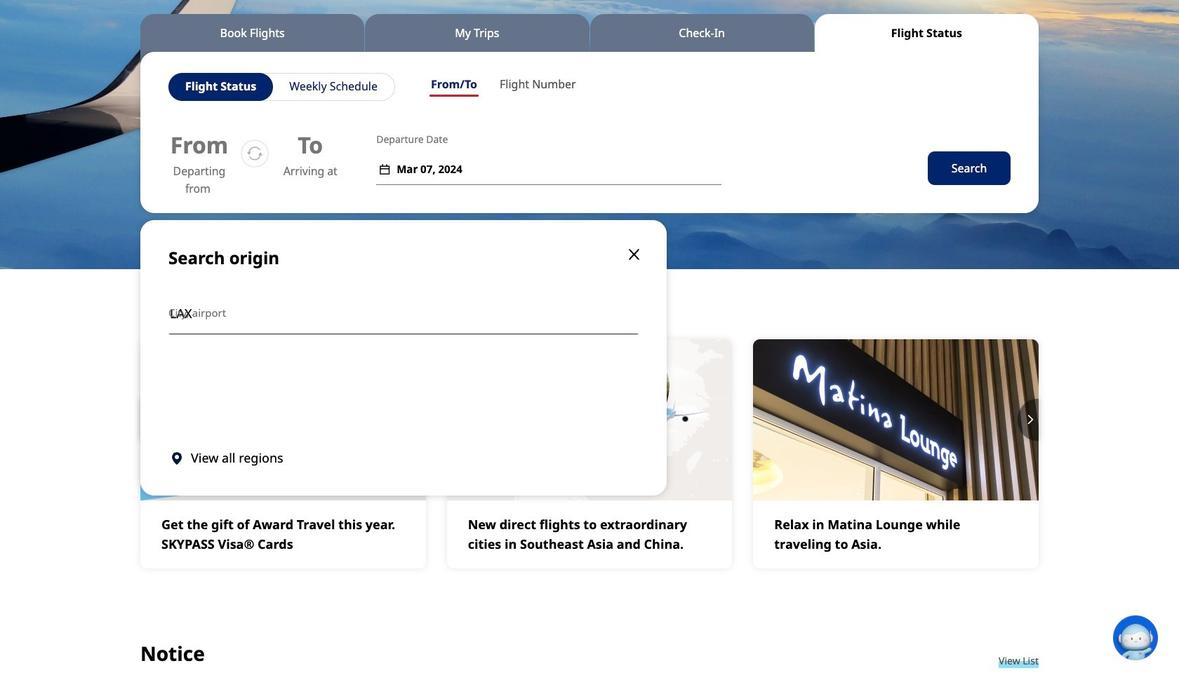 Task type: describe. For each thing, give the bounding box(es) containing it.
types of flight status group
[[168, 73, 395, 101]]



Task type: locate. For each thing, give the bounding box(es) containing it.
tab list
[[140, 14, 1039, 52]]

search type for departure and arrival group
[[420, 73, 587, 100]]

dialog
[[140, 213, 1039, 496]]

document
[[140, 220, 667, 496]]

None text field
[[168, 292, 639, 335]]



Task type: vqa. For each thing, say whether or not it's contained in the screenshot.
tab list
yes



